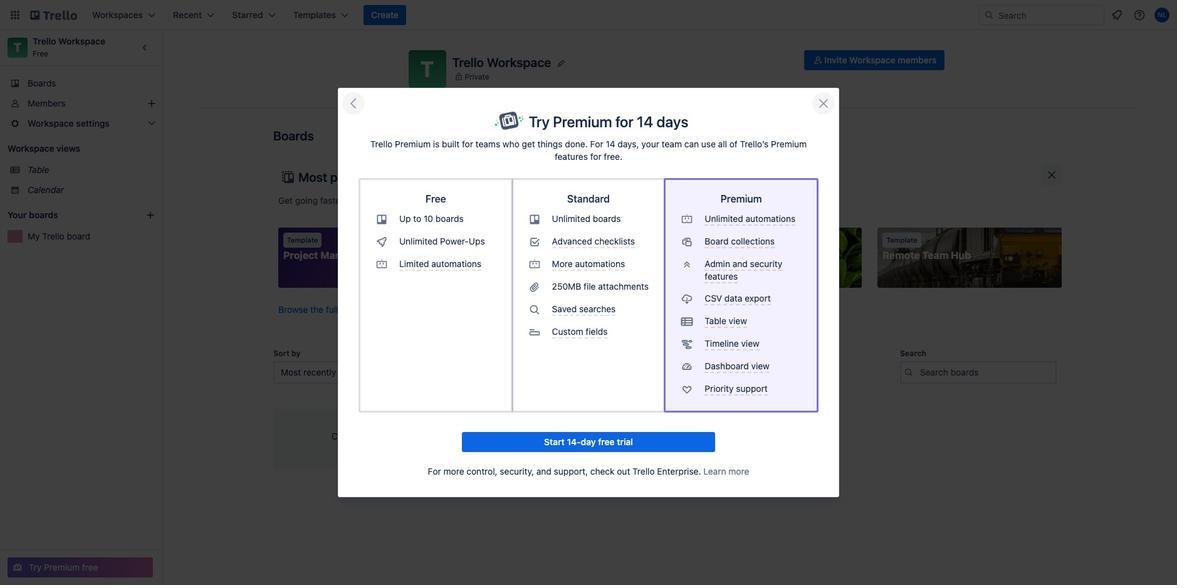 Task type: describe. For each thing, give the bounding box(es) containing it.
category
[[576, 196, 612, 206]]

try premium free button
[[8, 557, 153, 578]]

fields
[[586, 326, 608, 336]]

trello down your boards with 1 items element
[[42, 231, 64, 241]]

automations for free
[[432, 258, 482, 269]]

0 vertical spatial template
[[373, 195, 408, 205]]

advanced checklists
[[552, 236, 635, 246]]

members
[[898, 55, 937, 65]]

start 14-day free trial button
[[462, 432, 715, 452]]

csv data export
[[705, 293, 771, 303]]

get going faster with a template from the trello community or
[[278, 195, 530, 205]]

250mb file attachments
[[552, 281, 649, 291]]

check
[[591, 466, 615, 477]]

start 14-day free trial
[[544, 437, 633, 447]]

enterprise.
[[657, 466, 701, 477]]

trello's
[[740, 138, 769, 149]]

days
[[657, 113, 689, 130]]

learn
[[704, 466, 726, 477]]

premium for free
[[44, 562, 80, 572]]

more automations
[[552, 258, 625, 269]]

your boards
[[8, 209, 58, 220]]

ups
[[469, 236, 485, 246]]

of
[[730, 138, 738, 149]]

unlimited boards
[[552, 213, 621, 224]]

10
[[424, 213, 433, 224]]

1 horizontal spatial for
[[591, 151, 602, 162]]

hub
[[951, 250, 971, 261]]

template for remote
[[887, 236, 918, 244]]

templates
[[377, 170, 435, 184]]

0 horizontal spatial boards
[[28, 78, 56, 88]]

1 vertical spatial free
[[426, 193, 446, 204]]

try for try premium for 14 days
[[529, 113, 550, 130]]

trello premium is built for teams who get things done. for 14 days, your team can use all of trello's premium features for free.
[[371, 138, 807, 162]]

table view
[[705, 315, 747, 326]]

going
[[295, 195, 318, 205]]

template kanban template
[[483, 236, 567, 261]]

workspace navigation collapse icon image
[[137, 39, 154, 56]]

table for table view
[[705, 315, 727, 326]]

free inside button
[[82, 562, 98, 572]]

custom fields
[[552, 326, 608, 336]]

more
[[552, 258, 573, 269]]

trello workspace free
[[33, 36, 105, 58]]

2 vertical spatial board
[[380, 431, 404, 441]]

done.
[[565, 138, 588, 149]]

premium for for
[[553, 113, 612, 130]]

1 vertical spatial template
[[341, 304, 376, 315]]

community
[[472, 195, 517, 205]]

use
[[702, 138, 716, 149]]

1 horizontal spatial a
[[569, 196, 574, 206]]

by
[[292, 349, 301, 358]]

automations for standard
[[575, 258, 625, 269]]

0 vertical spatial for
[[616, 113, 634, 130]]

1 vertical spatial for
[[462, 138, 473, 149]]

things
[[538, 138, 563, 149]]

dashboard view
[[705, 360, 770, 371]]

built
[[442, 138, 460, 149]]

boards for your boards
[[29, 209, 58, 220]]

0 horizontal spatial unlimited
[[399, 236, 438, 246]]

create new board
[[332, 431, 404, 441]]

remote
[[883, 250, 920, 261]]

day
[[581, 437, 596, 447]]

primary element
[[0, 0, 1178, 30]]

team
[[662, 138, 682, 149]]

most recently active
[[281, 367, 363, 377]]

for more control, security, and support, check out trello enterprise. learn more
[[428, 466, 750, 477]]

advanced
[[552, 236, 592, 246]]

1 vertical spatial board
[[524, 414, 552, 426]]

get
[[278, 195, 293, 205]]

saved
[[552, 303, 577, 314]]

try premium free
[[29, 562, 98, 572]]

1 horizontal spatial boards
[[436, 213, 464, 224]]

14-
[[567, 437, 581, 447]]

all
[[718, 138, 727, 149]]

project inside template simple project board
[[719, 250, 754, 261]]

sort by
[[273, 349, 301, 358]]

t link
[[8, 38, 28, 58]]

file
[[584, 281, 596, 291]]

t for t button
[[421, 56, 434, 82]]

security,
[[500, 466, 534, 477]]

invite workspace members button
[[805, 50, 945, 70]]

trello up private
[[452, 55, 484, 69]]

boards link
[[0, 73, 163, 93]]

try for try premium free
[[29, 562, 42, 572]]

0 horizontal spatial board
[[67, 231, 90, 241]]

start
[[544, 437, 565, 447]]

priority
[[705, 383, 734, 394]]

unlimited power-ups
[[399, 236, 485, 246]]

create for create
[[371, 9, 399, 20]]

t for t link
[[14, 40, 21, 55]]

0 vertical spatial my
[[28, 231, 40, 241]]

1 vertical spatial my trello board
[[477, 414, 552, 426]]

trello up the security,
[[494, 414, 521, 426]]

trello up up to 10 boards
[[447, 195, 469, 205]]

browse the full template gallery link
[[278, 304, 406, 315]]

and inside admin and security features
[[733, 258, 748, 269]]

free inside "button"
[[598, 437, 615, 447]]

template project management
[[283, 236, 384, 261]]

views
[[56, 143, 80, 154]]

your
[[642, 138, 660, 149]]

template simple project board
[[683, 236, 785, 261]]

todo image
[[346, 96, 361, 111]]

trial
[[617, 437, 633, 447]]

team
[[923, 250, 949, 261]]

gallery
[[379, 304, 406, 315]]

Search field
[[994, 6, 1104, 24]]

0 vertical spatial 14
[[637, 113, 654, 130]]

full
[[326, 304, 338, 315]]

faster
[[320, 195, 344, 205]]

browse
[[278, 304, 308, 315]]

to
[[413, 213, 422, 224]]

workspace views
[[8, 143, 80, 154]]

0 horizontal spatial a
[[365, 195, 370, 205]]

checklists
[[595, 236, 635, 246]]

your
[[8, 209, 27, 220]]

1 more from the left
[[444, 466, 464, 477]]



Task type: vqa. For each thing, say whether or not it's contained in the screenshot.
Star or unstar board image
no



Task type: locate. For each thing, give the bounding box(es) containing it.
features
[[555, 151, 588, 162], [705, 271, 738, 281]]

Search text field
[[900, 361, 1057, 384]]

0 horizontal spatial and
[[537, 466, 552, 477]]

2 horizontal spatial for
[[616, 113, 634, 130]]

1 vertical spatial board
[[756, 250, 785, 261]]

and
[[733, 258, 748, 269], [537, 466, 552, 477]]

template inside 'template remote team hub'
[[887, 236, 918, 244]]

1 horizontal spatial automations
[[575, 258, 625, 269]]

1 vertical spatial 14
[[606, 138, 616, 149]]

template up up
[[373, 195, 408, 205]]

template for project
[[287, 236, 318, 244]]

timeline view
[[705, 338, 760, 348]]

board up simple
[[705, 236, 729, 246]]

0 horizontal spatial t
[[14, 40, 21, 55]]

1 horizontal spatial features
[[705, 271, 738, 281]]

up
[[399, 213, 411, 224]]

0 horizontal spatial for
[[462, 138, 473, 149]]

kanban
[[483, 250, 520, 261]]

unlimited
[[552, 213, 591, 224], [705, 213, 743, 224], [399, 236, 438, 246]]

boards
[[29, 209, 58, 220], [436, 213, 464, 224], [593, 213, 621, 224]]

most for most recently active
[[281, 367, 301, 377]]

teams
[[476, 138, 500, 149]]

admin
[[705, 258, 731, 269]]

1 horizontal spatial for
[[590, 138, 604, 149]]

limited automations
[[399, 258, 482, 269]]

my trello board down your boards with 1 items element
[[28, 231, 90, 241]]

0 horizontal spatial create
[[332, 431, 359, 441]]

1 vertical spatial the
[[310, 304, 324, 315]]

14 inside trello premium is built for teams who get things done. for 14 days, your team can use all of trello's premium features for free.
[[606, 138, 616, 149]]

0 vertical spatial view
[[729, 315, 747, 326]]

0 vertical spatial create
[[371, 9, 399, 20]]

free
[[33, 49, 48, 58], [426, 193, 446, 204]]

board
[[67, 231, 90, 241], [524, 414, 552, 426], [380, 431, 404, 441]]

saved searches
[[552, 303, 616, 314]]

workspace right invite
[[850, 55, 896, 65]]

create for create new board
[[332, 431, 359, 441]]

active
[[339, 367, 363, 377]]

1 horizontal spatial create
[[371, 9, 399, 20]]

attachments
[[598, 281, 649, 291]]

1 horizontal spatial and
[[733, 258, 748, 269]]

14 up your
[[637, 113, 654, 130]]

power-
[[440, 236, 469, 246]]

members link
[[0, 93, 163, 113]]

the right from
[[432, 195, 445, 205]]

workspace inside trello workspace free
[[58, 36, 105, 46]]

most down sort by
[[281, 367, 301, 377]]

0 vertical spatial board
[[67, 231, 90, 241]]

0 horizontal spatial my
[[28, 231, 40, 241]]

14 up free.
[[606, 138, 616, 149]]

1 horizontal spatial more
[[729, 466, 750, 477]]

0 horizontal spatial 14
[[606, 138, 616, 149]]

trello inside trello workspace free
[[33, 36, 56, 46]]

and left support,
[[537, 466, 552, 477]]

workspace left views on the top left
[[8, 143, 54, 154]]

board down your boards with 1 items element
[[67, 231, 90, 241]]

add board image
[[145, 210, 156, 220]]

board
[[705, 236, 729, 246], [756, 250, 785, 261]]

t left trello workspace free
[[14, 40, 21, 55]]

1 vertical spatial create
[[332, 431, 359, 441]]

template inside template simple project board
[[687, 236, 718, 244]]

1 vertical spatial my
[[477, 414, 492, 426]]

1 vertical spatial table
[[705, 315, 727, 326]]

dashboard
[[705, 360, 749, 371]]

template up remote at the right of the page
[[887, 236, 918, 244]]

trello up most popular templates
[[371, 138, 393, 149]]

1 horizontal spatial my
[[477, 414, 492, 426]]

sort
[[273, 349, 290, 358]]

export
[[745, 293, 771, 303]]

create inside create button
[[371, 9, 399, 20]]

0 vertical spatial for
[[590, 138, 604, 149]]

1 horizontal spatial boards
[[273, 129, 314, 143]]

free inside trello workspace free
[[33, 49, 48, 58]]

features inside admin and security features
[[705, 271, 738, 281]]

t inside button
[[421, 56, 434, 82]]

0 horizontal spatial project
[[283, 250, 318, 261]]

premium for is
[[395, 138, 431, 149]]

premium inside try premium free button
[[44, 562, 80, 572]]

boards down calendar
[[29, 209, 58, 220]]

1 horizontal spatial the
[[432, 195, 445, 205]]

for right done.
[[590, 138, 604, 149]]

free right t link
[[33, 49, 48, 58]]

boards right 10
[[436, 213, 464, 224]]

days,
[[618, 138, 639, 149]]

0 horizontal spatial more
[[444, 466, 464, 477]]

template for kanban
[[487, 236, 518, 244]]

view down the csv data export
[[729, 315, 747, 326]]

browse the full template gallery
[[278, 304, 406, 315]]

0 horizontal spatial free
[[33, 49, 48, 58]]

admin and security features
[[705, 258, 783, 281]]

0 vertical spatial try
[[529, 113, 550, 130]]

1 horizontal spatial 14
[[637, 113, 654, 130]]

more right the "learn"
[[729, 466, 750, 477]]

board inside template simple project board
[[756, 250, 785, 261]]

t left private
[[421, 56, 434, 82]]

a right with
[[365, 195, 370, 205]]

table for table
[[28, 164, 49, 175]]

1 project from the left
[[283, 250, 318, 261]]

for up days,
[[616, 113, 634, 130]]

0 vertical spatial boards
[[28, 78, 56, 88]]

workspace up private
[[487, 55, 551, 69]]

members
[[28, 98, 66, 108]]

workspace for invite workspace members
[[850, 55, 896, 65]]

0 horizontal spatial my trello board
[[28, 231, 90, 241]]

0 horizontal spatial my trello board link
[[28, 230, 156, 243]]

250mb
[[552, 281, 581, 291]]

1 horizontal spatial unlimited
[[552, 213, 591, 224]]

choose
[[537, 196, 567, 206]]

try premium for 14 days
[[529, 113, 689, 130]]

0 horizontal spatial boards
[[29, 209, 58, 220]]

most for most popular templates
[[298, 170, 327, 184]]

free
[[598, 437, 615, 447], [82, 562, 98, 572]]

open information menu image
[[1134, 9, 1146, 21]]

view for dashboard view
[[752, 360, 770, 371]]

1 horizontal spatial my trello board
[[477, 414, 552, 426]]

unlimited for premium
[[705, 213, 743, 224]]

my trello board
[[28, 231, 90, 241], [477, 414, 552, 426]]

the left full
[[310, 304, 324, 315]]

14
[[637, 113, 654, 130], [606, 138, 616, 149]]

popular
[[330, 170, 374, 184]]

collections
[[731, 236, 775, 246]]

project down board collections
[[719, 250, 754, 261]]

features down done.
[[555, 151, 588, 162]]

close image
[[816, 96, 831, 111]]

1 vertical spatial and
[[537, 466, 552, 477]]

board right 'new'
[[380, 431, 404, 441]]

0 horizontal spatial board
[[705, 236, 729, 246]]

template down 'going'
[[287, 236, 318, 244]]

2 horizontal spatial unlimited
[[705, 213, 743, 224]]

2 horizontal spatial automations
[[746, 213, 796, 224]]

boards for unlimited boards
[[593, 213, 621, 224]]

workspace for trello workspace free
[[58, 36, 105, 46]]

1 horizontal spatial table
[[705, 315, 727, 326]]

and down board collections
[[733, 258, 748, 269]]

features down admin
[[705, 271, 738, 281]]

my down "your boards"
[[28, 231, 40, 241]]

unlimited automations
[[705, 213, 796, 224]]

for left free.
[[591, 151, 602, 162]]

1 vertical spatial features
[[705, 271, 738, 281]]

0 notifications image
[[1110, 8, 1125, 23]]

1 horizontal spatial my trello board link
[[472, 409, 660, 469]]

1 vertical spatial try
[[29, 562, 42, 572]]

trello right out
[[633, 466, 655, 477]]

1 vertical spatial view
[[741, 338, 760, 348]]

0 horizontal spatial features
[[555, 151, 588, 162]]

free up up to 10 boards
[[426, 193, 446, 204]]

or
[[519, 195, 527, 205]]

for right built
[[462, 138, 473, 149]]

0 horizontal spatial table
[[28, 164, 49, 175]]

trello workspace link
[[33, 36, 105, 46]]

1 horizontal spatial free
[[426, 193, 446, 204]]

limited
[[399, 258, 429, 269]]

with
[[346, 195, 363, 205]]

control,
[[467, 466, 498, 477]]

2 horizontal spatial boards
[[593, 213, 621, 224]]

who
[[503, 138, 520, 149]]

template up kanban
[[487, 236, 518, 244]]

unlimited for standard
[[552, 213, 591, 224]]

try inside button
[[29, 562, 42, 572]]

0 horizontal spatial for
[[428, 466, 441, 477]]

1 vertical spatial free
[[82, 562, 98, 572]]

t button
[[409, 50, 446, 88]]

0 vertical spatial my trello board link
[[28, 230, 156, 243]]

support,
[[554, 466, 588, 477]]

view for table view
[[729, 315, 747, 326]]

1 horizontal spatial t
[[421, 56, 434, 82]]

0 vertical spatial and
[[733, 258, 748, 269]]

create
[[371, 9, 399, 20], [332, 431, 359, 441]]

template right full
[[341, 304, 376, 315]]

table
[[28, 164, 49, 175], [705, 315, 727, 326]]

0 vertical spatial most
[[298, 170, 327, 184]]

security
[[750, 258, 783, 269]]

new
[[361, 431, 378, 441]]

my up the control,
[[477, 414, 492, 426]]

automations down power-
[[432, 258, 482, 269]]

calendar
[[28, 184, 64, 195]]

project inside template project management
[[283, 250, 318, 261]]

1 vertical spatial my trello board link
[[472, 409, 660, 469]]

project left management
[[283, 250, 318, 261]]

unlimited down "to"
[[399, 236, 438, 246]]

more
[[444, 466, 464, 477], [729, 466, 750, 477]]

1 horizontal spatial project
[[719, 250, 754, 261]]

management
[[321, 250, 384, 261]]

priority support
[[705, 383, 768, 394]]

table down csv
[[705, 315, 727, 326]]

your boards with 1 items element
[[8, 208, 127, 223]]

1 vertical spatial boards
[[273, 129, 314, 143]]

most popular templates
[[298, 170, 435, 184]]

a right the choose
[[569, 196, 574, 206]]

calendar link
[[28, 184, 156, 196]]

board collections
[[705, 236, 775, 246]]

template inside template project management
[[287, 236, 318, 244]]

0 vertical spatial the
[[432, 195, 445, 205]]

1 vertical spatial t
[[421, 56, 434, 82]]

1 vertical spatial most
[[281, 367, 301, 377]]

most up 'going'
[[298, 170, 327, 184]]

boards down category
[[593, 213, 621, 224]]

workspace inside 'invite workspace members' button
[[850, 55, 896, 65]]

1 horizontal spatial try
[[529, 113, 550, 130]]

0 vertical spatial free
[[598, 437, 615, 447]]

premium
[[553, 113, 612, 130], [395, 138, 431, 149], [771, 138, 807, 149], [721, 193, 762, 204], [44, 562, 80, 572]]

noah lott (noahlott1) image
[[1155, 8, 1170, 23]]

0 horizontal spatial the
[[310, 304, 324, 315]]

my
[[28, 231, 40, 241], [477, 414, 492, 426]]

1 vertical spatial for
[[428, 466, 441, 477]]

1 horizontal spatial board
[[380, 431, 404, 441]]

0 vertical spatial features
[[555, 151, 588, 162]]

0 vertical spatial my trello board
[[28, 231, 90, 241]]

unlimited up board collections
[[705, 213, 743, 224]]

more left the control,
[[444, 466, 464, 477]]

template down advanced
[[522, 250, 567, 261]]

automations up 250mb file attachments
[[575, 258, 625, 269]]

1 horizontal spatial free
[[598, 437, 615, 447]]

search image
[[984, 10, 994, 20]]

view up dashboard view
[[741, 338, 760, 348]]

template remote team hub
[[883, 236, 971, 261]]

up to 10 boards
[[399, 213, 464, 224]]

project
[[283, 250, 318, 261], [719, 250, 754, 261]]

0 vertical spatial t
[[14, 40, 21, 55]]

2 project from the left
[[719, 250, 754, 261]]

table link
[[28, 164, 156, 176]]

0 vertical spatial free
[[33, 49, 48, 58]]

template for simple
[[687, 236, 718, 244]]

view for timeline view
[[741, 338, 760, 348]]

board down collections
[[756, 250, 785, 261]]

0 horizontal spatial free
[[82, 562, 98, 572]]

choose a category
[[537, 196, 612, 206]]

automations up collections
[[746, 213, 796, 224]]

view up support
[[752, 360, 770, 371]]

unlimited down choose a category
[[552, 213, 591, 224]]

trello inside trello premium is built for teams who get things done. for 14 days, your team can use all of trello's premium features for free.
[[371, 138, 393, 149]]

view
[[729, 315, 747, 326], [741, 338, 760, 348], [752, 360, 770, 371]]

template up simple
[[687, 236, 718, 244]]

standard
[[567, 193, 610, 204]]

2 vertical spatial view
[[752, 360, 770, 371]]

table up calendar
[[28, 164, 49, 175]]

1 horizontal spatial board
[[756, 250, 785, 261]]

2 vertical spatial for
[[591, 151, 602, 162]]

0 vertical spatial table
[[28, 164, 49, 175]]

0 horizontal spatial automations
[[432, 258, 482, 269]]

boards
[[28, 78, 56, 88], [273, 129, 314, 143]]

for
[[590, 138, 604, 149], [428, 466, 441, 477]]

features inside trello premium is built for teams who get things done. for 14 days, your team can use all of trello's premium features for free.
[[555, 151, 588, 162]]

trello right t link
[[33, 36, 56, 46]]

board up start
[[524, 414, 552, 426]]

the
[[432, 195, 445, 205], [310, 304, 324, 315]]

timeline
[[705, 338, 739, 348]]

2 horizontal spatial board
[[524, 414, 552, 426]]

my trello board up start
[[477, 414, 552, 426]]

for left the control,
[[428, 466, 441, 477]]

workspace for trello workspace
[[487, 55, 551, 69]]

0 vertical spatial board
[[705, 236, 729, 246]]

workspace up boards link
[[58, 36, 105, 46]]

0 horizontal spatial try
[[29, 562, 42, 572]]

is
[[433, 138, 440, 149]]

custom
[[552, 326, 584, 336]]

2 more from the left
[[729, 466, 750, 477]]

sm image
[[812, 54, 825, 66]]

for inside trello premium is built for teams who get things done. for 14 days, your team can use all of trello's premium features for free.
[[590, 138, 604, 149]]



